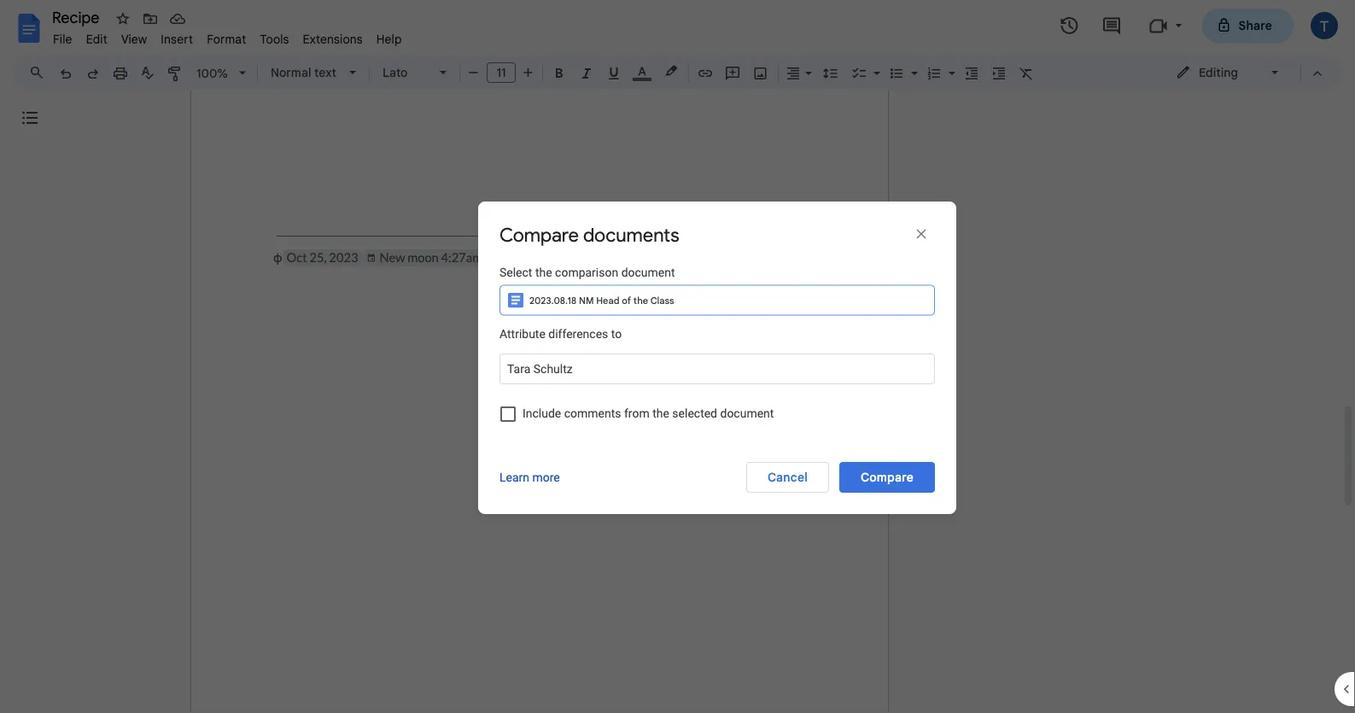 Task type: locate. For each thing, give the bounding box(es) containing it.
compare documents heading
[[500, 223, 680, 247]]

menu bar banner
[[0, 0, 1356, 713]]

more
[[533, 470, 560, 484]]

1 horizontal spatial compare
[[861, 470, 914, 485]]

include comments from the selected document
[[523, 406, 774, 421]]

document up the 'class'
[[622, 265, 675, 279]]

the right of
[[634, 295, 649, 306]]

the inside button
[[634, 295, 649, 306]]

head
[[597, 295, 620, 306]]

comments
[[565, 406, 622, 421]]

document right selected
[[721, 406, 774, 421]]

compare
[[500, 223, 579, 247], [861, 470, 914, 485]]

2023.08.18
[[530, 295, 577, 306]]

0 horizontal spatial the
[[536, 265, 552, 279]]

1 vertical spatial compare
[[861, 470, 914, 485]]

0 horizontal spatial compare
[[500, 223, 579, 247]]

Include comments from the selected document checkbox
[[501, 407, 516, 422]]

Menus field
[[21, 61, 59, 85]]

attribute differences to
[[500, 327, 622, 341]]

1 horizontal spatial document
[[721, 406, 774, 421]]

documents
[[583, 223, 680, 247]]

2 vertical spatial the
[[653, 406, 670, 421]]

1 horizontal spatial the
[[634, 295, 649, 306]]

compare documents
[[500, 223, 680, 247]]

of
[[622, 295, 631, 306]]

0 vertical spatial the
[[536, 265, 552, 279]]

share. private to only me. image
[[1217, 18, 1232, 33]]

compare inside 'button'
[[861, 470, 914, 485]]

differences
[[549, 327, 609, 341]]

0 vertical spatial compare
[[500, 223, 579, 247]]

menu bar
[[46, 22, 409, 50]]

the right "from"
[[653, 406, 670, 421]]

selected
[[673, 406, 718, 421]]

the
[[536, 265, 552, 279], [634, 295, 649, 306], [653, 406, 670, 421]]

1 vertical spatial the
[[634, 295, 649, 306]]

the right select
[[536, 265, 552, 279]]

Star checkbox
[[111, 7, 135, 31]]

document
[[622, 265, 675, 279], [721, 406, 774, 421]]

learn
[[500, 470, 530, 484]]

menu bar inside menu bar banner
[[46, 22, 409, 50]]

include
[[523, 406, 562, 421]]

0 horizontal spatial document
[[622, 265, 675, 279]]



Task type: vqa. For each thing, say whether or not it's contained in the screenshot.
screen
no



Task type: describe. For each thing, give the bounding box(es) containing it.
select the comparison document
[[500, 265, 675, 279]]

class
[[651, 295, 675, 306]]

attribute
[[500, 327, 546, 341]]

2023.08.18 nm head of the class button
[[500, 285, 936, 316]]

to
[[612, 327, 622, 341]]

compare for compare documents
[[500, 223, 579, 247]]

Attribute differences to text field
[[500, 354, 936, 385]]

2023.08.18 nm head of the class
[[530, 295, 675, 306]]

1 vertical spatial document
[[721, 406, 774, 421]]

nm
[[579, 295, 594, 306]]

select
[[500, 265, 533, 279]]

compare documents application
[[0, 0, 1356, 713]]

cancel
[[768, 470, 808, 485]]

Rename text field
[[46, 7, 109, 27]]

2 horizontal spatial the
[[653, 406, 670, 421]]

compare button
[[840, 462, 936, 493]]

cancel button
[[747, 462, 830, 493]]

compare for compare
[[861, 470, 914, 485]]

from
[[625, 406, 650, 421]]

0 vertical spatial document
[[622, 265, 675, 279]]

learn more
[[500, 470, 560, 484]]

main toolbar
[[50, 0, 1041, 663]]

comparison
[[555, 265, 619, 279]]

learn more link
[[500, 470, 560, 484]]

compare documents dialog
[[478, 202, 957, 514]]



